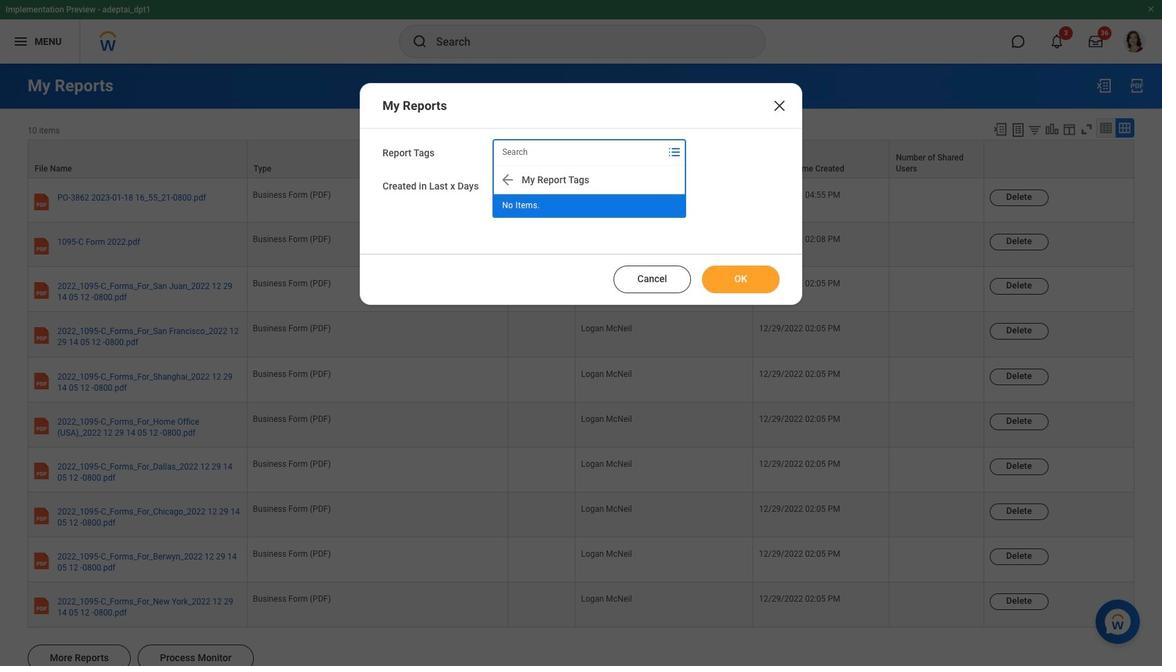 Task type: describe. For each thing, give the bounding box(es) containing it.
business form (pdf) element for 10th row
[[253, 547, 331, 559]]

fullscreen image
[[1080, 122, 1095, 137]]

table image
[[1100, 121, 1114, 135]]

close environment banner image
[[1147, 5, 1156, 13]]

3 row from the top
[[28, 223, 1135, 267]]

9 row from the top
[[28, 493, 1135, 538]]

5 row from the top
[[28, 312, 1135, 357]]

business form (pdf) element for 8th row from the bottom of the page
[[253, 276, 331, 289]]

6 row from the top
[[28, 357, 1135, 403]]

7 row from the top
[[28, 403, 1135, 448]]

business form (pdf) element for 4th row from the bottom of the page
[[253, 457, 331, 469]]

8 row from the top
[[28, 448, 1135, 493]]

notifications large image
[[1051, 35, 1064, 48]]

business form (pdf) element for 3rd row from the bottom of the page
[[253, 502, 331, 514]]

click to view/edit grid preferences image
[[1062, 122, 1078, 137]]

export to excel image
[[993, 122, 1008, 137]]

select to filter grid data image
[[1028, 122, 1043, 137]]



Task type: locate. For each thing, give the bounding box(es) containing it.
business form (pdf) element
[[253, 188, 331, 200], [253, 232, 331, 244], [253, 276, 331, 289], [253, 321, 331, 334], [253, 366, 331, 379], [253, 412, 331, 424], [253, 457, 331, 469], [253, 502, 331, 514], [253, 547, 331, 559], [253, 592, 331, 604]]

main content
[[0, 64, 1163, 666]]

business form (pdf) element for ninth row from the bottom of the page
[[253, 232, 331, 244]]

prompts image
[[667, 144, 683, 161]]

3 business form (pdf) element from the top
[[253, 276, 331, 289]]

toolbar
[[987, 118, 1135, 140]]

2 business form (pdf) element from the top
[[253, 232, 331, 244]]

expand table image
[[1118, 121, 1132, 135]]

6 business form (pdf) element from the top
[[253, 412, 331, 424]]

5 business form (pdf) element from the top
[[253, 366, 331, 379]]

business form (pdf) element for 1st row from the bottom
[[253, 592, 331, 604]]

inbox large image
[[1089, 35, 1103, 48]]

business form (pdf) element for 6th row from the top
[[253, 366, 331, 379]]

view printable version (pdf) image
[[1129, 78, 1146, 94]]

Search field
[[494, 140, 664, 165]]

profile logan mcneil element
[[1116, 26, 1154, 57]]

row
[[28, 140, 1135, 179], [28, 179, 1135, 223], [28, 223, 1135, 267], [28, 267, 1135, 312], [28, 312, 1135, 357], [28, 357, 1135, 403], [28, 403, 1135, 448], [28, 448, 1135, 493], [28, 493, 1135, 538], [28, 538, 1135, 583], [28, 583, 1135, 628]]

7 business form (pdf) element from the top
[[253, 457, 331, 469]]

10 row from the top
[[28, 538, 1135, 583]]

1 business form (pdf) element from the top
[[253, 188, 331, 200]]

4 business form (pdf) element from the top
[[253, 321, 331, 334]]

dialog
[[360, 83, 803, 305]]

10 business form (pdf) element from the top
[[253, 592, 331, 604]]

business form (pdf) element for 5th row from the bottom of the page
[[253, 412, 331, 424]]

2 row from the top
[[28, 179, 1135, 223]]

arrow left image
[[500, 172, 516, 188]]

export to excel image
[[1096, 78, 1113, 94]]

8 business form (pdf) element from the top
[[253, 502, 331, 514]]

9 business form (pdf) element from the top
[[253, 547, 331, 559]]

search image
[[411, 33, 428, 50]]

None text field
[[493, 172, 687, 200]]

4 row from the top
[[28, 267, 1135, 312]]

business form (pdf) element for 7th row from the bottom of the page
[[253, 321, 331, 334]]

1 row from the top
[[28, 140, 1135, 179]]

x image
[[772, 98, 788, 114]]

business form (pdf) element for 10th row from the bottom of the page
[[253, 188, 331, 200]]

banner
[[0, 0, 1163, 64]]

export to worksheets image
[[1010, 122, 1027, 138]]

cell
[[890, 179, 985, 223], [509, 223, 576, 267], [576, 223, 754, 267], [890, 223, 985, 267], [509, 267, 576, 312], [890, 267, 985, 312], [509, 312, 576, 357], [890, 312, 985, 357], [509, 357, 576, 403], [890, 357, 985, 403], [509, 403, 576, 448], [890, 403, 985, 448], [509, 448, 576, 493], [890, 448, 985, 493], [509, 493, 576, 538], [890, 493, 985, 538], [509, 538, 576, 583], [890, 538, 985, 583], [509, 583, 576, 628], [890, 583, 985, 628]]

11 row from the top
[[28, 583, 1135, 628]]



Task type: vqa. For each thing, say whether or not it's contained in the screenshot.
Global Modern Services, Inc. (USA) text box
no



